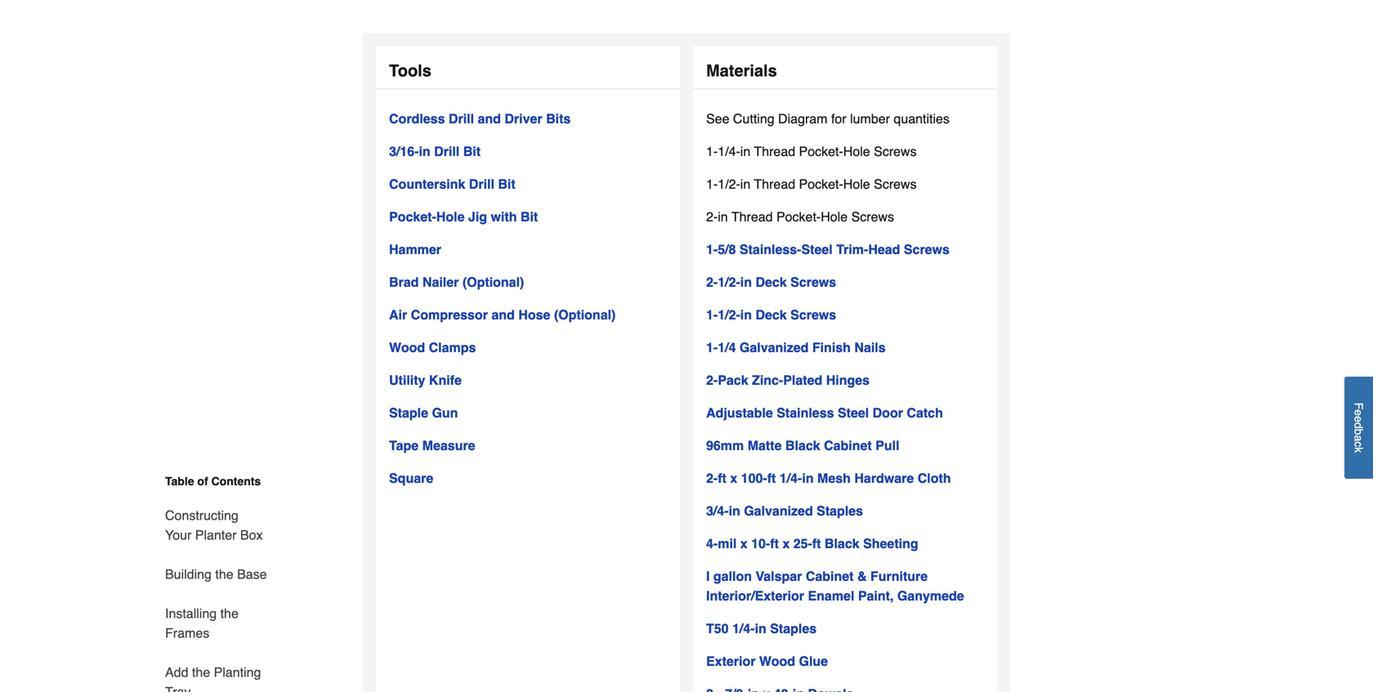 Task type: locate. For each thing, give the bounding box(es) containing it.
2 vertical spatial 1/4-
[[733, 621, 755, 637]]

the
[[215, 567, 234, 582], [220, 606, 239, 622], [192, 665, 210, 680]]

1 vertical spatial (optional)
[[554, 307, 616, 322]]

1-1/2-in deck screws
[[707, 307, 837, 322]]

i gallon valspar cabinet & furniture interior/exterior enamel paint, ganymede link
[[707, 567, 985, 606]]

0 horizontal spatial bit
[[463, 144, 481, 159]]

1 vertical spatial staples
[[771, 621, 817, 637]]

wood up utility
[[389, 340, 425, 355]]

1/4-
[[718, 144, 741, 159], [780, 471, 803, 486], [733, 621, 755, 637]]

black up &
[[825, 536, 860, 551]]

drill up the 3/16-in drill bit
[[449, 111, 474, 126]]

1 horizontal spatial (optional)
[[554, 307, 616, 322]]

x left 25-
[[783, 536, 790, 551]]

1/4
[[718, 340, 736, 355]]

x right mil
[[741, 536, 748, 551]]

hole down lumber
[[844, 144, 871, 159]]

0 horizontal spatial steel
[[802, 242, 833, 257]]

1 deck from the top
[[756, 275, 787, 290]]

1 vertical spatial steel
[[838, 405, 870, 421]]

1 2- from the top
[[707, 209, 718, 224]]

staples inside 'link'
[[817, 504, 864, 519]]

e up d
[[1353, 410, 1366, 416]]

e up b at the right bottom of the page
[[1353, 416, 1366, 423]]

and left hose at the top left
[[492, 307, 515, 322]]

pocket-hole jig with bit link
[[389, 207, 538, 227]]

black
[[786, 438, 821, 453], [825, 536, 860, 551]]

cabinet for pull
[[824, 438, 872, 453]]

(optional) up air compressor and hose (optional)
[[463, 275, 525, 290]]

2 1/2- from the top
[[718, 275, 741, 290]]

1 vertical spatial deck
[[756, 307, 787, 322]]

x for mil
[[741, 536, 748, 551]]

thread up stainless-
[[732, 209, 773, 224]]

2 vertical spatial bit
[[521, 209, 538, 224]]

air
[[389, 307, 407, 322]]

2-pack zinc-plated hinges link
[[707, 371, 870, 390]]

staple gun
[[389, 405, 458, 421]]

cutting
[[734, 111, 775, 126]]

ft down the matte
[[768, 471, 776, 486]]

e
[[1353, 410, 1366, 416], [1353, 416, 1366, 423]]

2 horizontal spatial bit
[[521, 209, 538, 224]]

thread up 2-in thread pocket-hole screws
[[754, 176, 796, 192]]

1 1/2- from the top
[[718, 176, 741, 192]]

2- up 3/4-
[[707, 471, 718, 486]]

5/8
[[718, 242, 736, 257]]

screws
[[874, 144, 917, 159], [874, 176, 917, 192], [852, 209, 895, 224], [904, 242, 950, 257], [791, 275, 837, 290], [791, 307, 837, 322]]

in down cutting
[[741, 144, 751, 159]]

the inside add the planting tray
[[192, 665, 210, 680]]

hole up 1-5/8 stainless-steel trim-head screws
[[821, 209, 848, 224]]

adjustable stainless steel door catch link
[[707, 403, 944, 423]]

0 vertical spatial deck
[[756, 275, 787, 290]]

of
[[197, 475, 208, 488]]

tools
[[389, 61, 432, 80]]

pocket-
[[799, 144, 844, 159], [799, 176, 844, 192], [389, 209, 437, 224], [777, 209, 821, 224]]

deck for 1-
[[756, 307, 787, 322]]

planter
[[195, 528, 237, 543]]

5 1- from the top
[[707, 340, 718, 355]]

drill for cordless
[[449, 111, 474, 126]]

4-
[[707, 536, 718, 551]]

1 vertical spatial the
[[220, 606, 239, 622]]

deck for 2-
[[756, 275, 787, 290]]

1 vertical spatial thread
[[754, 176, 796, 192]]

1 vertical spatial cabinet
[[806, 569, 854, 584]]

1-1/2-in thread pocket-hole screws
[[707, 176, 917, 192]]

1 vertical spatial galvanized
[[744, 504, 814, 519]]

the for installing
[[220, 606, 239, 622]]

0 vertical spatial galvanized
[[740, 340, 809, 355]]

trim-
[[837, 242, 869, 257]]

1 vertical spatial 1/2-
[[718, 275, 741, 290]]

thread down cutting
[[754, 144, 796, 159]]

1 horizontal spatial wood
[[760, 654, 796, 669]]

brad nailer (optional)
[[389, 275, 525, 290]]

3/16-in drill bit
[[389, 144, 481, 159]]

add the planting tray link
[[165, 653, 268, 693]]

and left driver
[[478, 111, 501, 126]]

1/4- up 3/4-in galvanized staples
[[780, 471, 803, 486]]

cabinet up enamel
[[806, 569, 854, 584]]

1- for 1-1/2-in deck screws
[[707, 307, 718, 322]]

b
[[1353, 429, 1366, 436]]

0 horizontal spatial x
[[731, 471, 738, 486]]

1/2- down 5/8
[[718, 275, 741, 290]]

stainless-
[[740, 242, 802, 257]]

1 horizontal spatial steel
[[838, 405, 870, 421]]

x left the 100-
[[731, 471, 738, 486]]

tape measure
[[389, 438, 476, 453]]

0 vertical spatial cabinet
[[824, 438, 872, 453]]

0 horizontal spatial wood
[[389, 340, 425, 355]]

0 vertical spatial 1/2-
[[718, 176, 741, 192]]

0 vertical spatial staples
[[817, 504, 864, 519]]

0 vertical spatial drill
[[449, 111, 474, 126]]

jig
[[469, 209, 487, 224]]

96mm
[[707, 438, 744, 453]]

the right installing
[[220, 606, 239, 622]]

0 horizontal spatial black
[[786, 438, 821, 453]]

0 vertical spatial bit
[[463, 144, 481, 159]]

ft
[[718, 471, 727, 486], [768, 471, 776, 486], [771, 536, 779, 551], [813, 536, 822, 551]]

2 2- from the top
[[707, 275, 718, 290]]

in inside 'link'
[[729, 504, 741, 519]]

staples for 3/4-in galvanized staples
[[817, 504, 864, 519]]

exterior wood glue link
[[707, 652, 829, 672]]

1/2- for 1-1/2-in deck screws
[[718, 307, 741, 322]]

1-1/2-in deck screws link
[[707, 305, 837, 325]]

interior/exterior
[[707, 589, 805, 604]]

steel left trim-
[[802, 242, 833, 257]]

0 vertical spatial black
[[786, 438, 821, 453]]

staple gun link
[[389, 403, 458, 423]]

glue
[[799, 654, 829, 669]]

hose
[[519, 307, 551, 322]]

bit down cordless drill and driver bits link
[[463, 144, 481, 159]]

100-
[[742, 471, 768, 486]]

1/2- up 5/8
[[718, 176, 741, 192]]

2 e from the top
[[1353, 416, 1366, 423]]

drill
[[449, 111, 474, 126], [434, 144, 460, 159], [469, 176, 495, 192]]

drill up jig at left
[[469, 176, 495, 192]]

in
[[419, 144, 431, 159], [741, 144, 751, 159], [741, 176, 751, 192], [718, 209, 728, 224], [741, 275, 752, 290], [741, 307, 752, 322], [803, 471, 814, 486], [729, 504, 741, 519], [755, 621, 767, 637]]

galvanized down 1-1/2-in deck screws link in the top of the page
[[740, 340, 809, 355]]

1 horizontal spatial x
[[741, 536, 748, 551]]

brad nailer (optional) link
[[389, 273, 525, 292]]

1-5/8 stainless-steel trim-head screws
[[707, 242, 950, 257]]

in left mesh
[[803, 471, 814, 486]]

knife
[[429, 373, 462, 388]]

1/4- right "t50"
[[733, 621, 755, 637]]

t50 1/4-in staples
[[707, 621, 817, 637]]

deck up 1-1/2-in deck screws
[[756, 275, 787, 290]]

cabinet inside the i gallon valspar cabinet & furniture interior/exterior enamel paint, ganymede
[[806, 569, 854, 584]]

thread
[[754, 144, 796, 159], [754, 176, 796, 192], [732, 209, 773, 224]]

the right add
[[192, 665, 210, 680]]

utility knife
[[389, 373, 462, 388]]

2- down 5/8
[[707, 275, 718, 290]]

1 horizontal spatial black
[[825, 536, 860, 551]]

96mm matte black cabinet pull link
[[707, 436, 900, 456]]

96mm matte black cabinet pull
[[707, 438, 900, 453]]

i gallon valspar cabinet & furniture interior/exterior enamel paint, ganymede
[[707, 569, 965, 604]]

1 vertical spatial wood
[[760, 654, 796, 669]]

3 1- from the top
[[707, 242, 718, 257]]

10-
[[752, 536, 771, 551]]

add
[[165, 665, 188, 680]]

countersink
[[389, 176, 466, 192]]

cordless
[[389, 111, 445, 126]]

1/4- down the see in the top right of the page
[[718, 144, 741, 159]]

2 vertical spatial the
[[192, 665, 210, 680]]

mil
[[718, 536, 737, 551]]

cabinet up mesh
[[824, 438, 872, 453]]

staples down mesh
[[817, 504, 864, 519]]

steel down the hinges
[[838, 405, 870, 421]]

4 2- from the top
[[707, 471, 718, 486]]

galvanized up 10-
[[744, 504, 814, 519]]

the for add
[[192, 665, 210, 680]]

wood
[[389, 340, 425, 355], [760, 654, 796, 669]]

black down stainless
[[786, 438, 821, 453]]

(optional) right hose at the top left
[[554, 307, 616, 322]]

and for drill
[[478, 111, 501, 126]]

in up 5/8
[[718, 209, 728, 224]]

utility knife link
[[389, 371, 462, 390]]

the inside installing the frames
[[220, 606, 239, 622]]

staples up glue on the right bottom of the page
[[771, 621, 817, 637]]

hole left jig at left
[[437, 209, 465, 224]]

0 vertical spatial and
[[478, 111, 501, 126]]

1 1- from the top
[[707, 144, 718, 159]]

2- for 2-pack zinc-plated hinges
[[707, 373, 718, 388]]

2-in thread pocket-hole screws
[[707, 209, 895, 224]]

1 vertical spatial black
[[825, 536, 860, 551]]

bit
[[463, 144, 481, 159], [498, 176, 516, 192], [521, 209, 538, 224]]

3/16-
[[389, 144, 419, 159]]

3 2- from the top
[[707, 373, 718, 388]]

galvanized inside 'link'
[[744, 504, 814, 519]]

materials
[[707, 61, 778, 80]]

bit right with
[[521, 209, 538, 224]]

0 vertical spatial thread
[[754, 144, 796, 159]]

pocket- up hammer
[[389, 209, 437, 224]]

drill up countersink drill bit
[[434, 144, 460, 159]]

2- down 1/4
[[707, 373, 718, 388]]

1/2- up 1/4
[[718, 307, 741, 322]]

cabinet for &
[[806, 569, 854, 584]]

brad
[[389, 275, 419, 290]]

and
[[478, 111, 501, 126], [492, 307, 515, 322]]

4 1- from the top
[[707, 307, 718, 322]]

1 vertical spatial and
[[492, 307, 515, 322]]

head
[[869, 242, 901, 257]]

add the planting tray
[[165, 665, 261, 693]]

enamel
[[808, 589, 855, 604]]

2- for 2-1/2-in deck screws
[[707, 275, 718, 290]]

0 vertical spatial 1/4-
[[718, 144, 741, 159]]

pocket- down see cutting diagram for lumber quantities
[[799, 144, 844, 159]]

2-
[[707, 209, 718, 224], [707, 275, 718, 290], [707, 373, 718, 388], [707, 471, 718, 486]]

pocket- inside pocket-hole jig with bit link
[[389, 209, 437, 224]]

2 vertical spatial 1/2-
[[718, 307, 741, 322]]

air compressor and hose (optional) link
[[389, 305, 616, 325]]

1 horizontal spatial bit
[[498, 176, 516, 192]]

installing
[[165, 606, 217, 622]]

2 1- from the top
[[707, 176, 718, 192]]

plated
[[784, 373, 823, 388]]

1/2- for 1-1/2-in thread pocket-hole screws
[[718, 176, 741, 192]]

0 vertical spatial (optional)
[[463, 275, 525, 290]]

1-1/4-in thread pocket-hole screws
[[707, 144, 917, 159]]

the left base
[[215, 567, 234, 582]]

in up mil
[[729, 504, 741, 519]]

0 vertical spatial the
[[215, 567, 234, 582]]

1/2- for 2-1/2-in deck screws
[[718, 275, 741, 290]]

2 vertical spatial drill
[[469, 176, 495, 192]]

2- for 2-in thread pocket-hole screws
[[707, 209, 718, 224]]

wood down t50 1/4-in staples link
[[760, 654, 796, 669]]

2- up 5/8
[[707, 209, 718, 224]]

deck down 2-1/2-in deck screws link
[[756, 307, 787, 322]]

bit up with
[[498, 176, 516, 192]]

lumber
[[851, 111, 891, 126]]

3 1/2- from the top
[[718, 307, 741, 322]]

x
[[731, 471, 738, 486], [741, 536, 748, 551], [783, 536, 790, 551]]

2 deck from the top
[[756, 307, 787, 322]]



Task type: vqa. For each thing, say whether or not it's contained in the screenshot.
"fresh"" in DECORATIVE METAL GARDEN CART: Features a farmhouse-inspired design with wood-paneled roof and "Farm Fresh" sign FUNCTIONAL DECOR: Use to display and store items in your backyard, garden, or patio as well as inside as part of your home or kitchen décor VERSATILE STORAGE: Large main storage compartment and integrated shelf with three baskets make this cart great for displaying plants, flowers, or decorative accents DURABLE METAL FRAME: Made with durable metal and wood to provide long-lasting style and use IDEAL SIZE AND ONE-YEAR WARRANTY: Measures 51in L x 24in W x 75in H to make a statement in your indoor or outdoor space, and it includes a one year manufacturer's warranty from date of purchase
no



Task type: describe. For each thing, give the bounding box(es) containing it.
building
[[165, 567, 212, 582]]

ganymede
[[898, 589, 965, 604]]

ft down 3/4-in galvanized staples 'link'
[[813, 536, 822, 551]]

air compressor and hose (optional)
[[389, 307, 616, 322]]

table of contents element
[[146, 474, 268, 693]]

in down interior/exterior
[[755, 621, 767, 637]]

your
[[165, 528, 192, 543]]

ft left the 100-
[[718, 471, 727, 486]]

cordless drill and driver bits link
[[389, 109, 571, 129]]

2-ft x 100-ft 1/4-in mesh hardware cloth link
[[707, 469, 952, 488]]

t50
[[707, 621, 729, 637]]

2-1/2-in deck screws link
[[707, 273, 837, 292]]

gun
[[432, 405, 458, 421]]

pull
[[876, 438, 900, 453]]

nails
[[855, 340, 886, 355]]

and for compressor
[[492, 307, 515, 322]]

hole down 1-1/4-in thread pocket-hole screws
[[844, 176, 871, 192]]

wood clamps
[[389, 340, 476, 355]]

sheeting
[[864, 536, 919, 551]]

3/16-in drill bit link
[[389, 142, 481, 161]]

f e e d b a c k
[[1353, 403, 1366, 453]]

k
[[1353, 448, 1366, 453]]

f
[[1353, 403, 1366, 410]]

constructing your planter box link
[[165, 496, 268, 555]]

nailer
[[423, 275, 459, 290]]

2 horizontal spatial x
[[783, 536, 790, 551]]

t50 1/4-in staples link
[[707, 619, 817, 639]]

pocket- down 1-1/2-in thread pocket-hole screws
[[777, 209, 821, 224]]

1/4- for staples
[[733, 621, 755, 637]]

staples for t50 1/4-in staples
[[771, 621, 817, 637]]

4-mil x 10-ft x 25-ft black sheeting
[[707, 536, 919, 551]]

1 e from the top
[[1353, 410, 1366, 416]]

building the base link
[[165, 555, 267, 595]]

for
[[832, 111, 847, 126]]

paint,
[[859, 589, 894, 604]]

3/4-in galvanized staples link
[[707, 502, 864, 521]]

1- for 1-1/4 galvanized finish nails
[[707, 340, 718, 355]]

furniture
[[871, 569, 928, 584]]

1 vertical spatial bit
[[498, 176, 516, 192]]

hammer link
[[389, 240, 442, 260]]

1- for 1-5/8 stainless-steel trim-head screws
[[707, 242, 718, 257]]

exterior
[[707, 654, 756, 669]]

0 horizontal spatial (optional)
[[463, 275, 525, 290]]

tape
[[389, 438, 419, 453]]

cloth
[[918, 471, 952, 486]]

1- for 1-1/4-in thread pocket-hole screws
[[707, 144, 718, 159]]

countersink drill bit link
[[389, 174, 516, 194]]

see cutting diagram for lumber quantities
[[707, 111, 950, 126]]

2- for 2-ft x 100-ft 1/4-in mesh hardware cloth
[[707, 471, 718, 486]]

1 vertical spatial 1/4-
[[780, 471, 803, 486]]

utility
[[389, 373, 426, 388]]

finish
[[813, 340, 851, 355]]

bits
[[546, 111, 571, 126]]

25-
[[794, 536, 813, 551]]

steel inside "link"
[[838, 405, 870, 421]]

c
[[1353, 442, 1366, 448]]

thread for 1/4-
[[754, 144, 796, 159]]

4-mil x 10-ft x 25-ft black sheeting link
[[707, 534, 919, 554]]

1 vertical spatial drill
[[434, 144, 460, 159]]

with
[[491, 209, 517, 224]]

pocket- down 1-1/4-in thread pocket-hole screws
[[799, 176, 844, 192]]

1-1/4 galvanized finish nails
[[707, 340, 886, 355]]

base
[[237, 567, 267, 582]]

0 vertical spatial wood
[[389, 340, 425, 355]]

staple
[[389, 405, 429, 421]]

&
[[858, 569, 867, 584]]

table of contents
[[165, 475, 261, 488]]

1/4- for thread
[[718, 144, 741, 159]]

the for building
[[215, 567, 234, 582]]

3/4-
[[707, 504, 729, 519]]

galvanized for 1/4
[[740, 340, 809, 355]]

clamps
[[429, 340, 476, 355]]

square
[[389, 471, 434, 486]]

constructing
[[165, 508, 239, 523]]

measure
[[423, 438, 476, 453]]

1-1/4 galvanized finish nails link
[[707, 338, 886, 358]]

compressor
[[411, 307, 488, 322]]

1-5/8 stainless-steel trim-head screws link
[[707, 240, 950, 260]]

frames
[[165, 626, 210, 641]]

in down stainless-
[[741, 275, 752, 290]]

contents
[[211, 475, 261, 488]]

in up countersink
[[419, 144, 431, 159]]

driver
[[505, 111, 543, 126]]

matte
[[748, 438, 782, 453]]

2 vertical spatial thread
[[732, 209, 773, 224]]

tape measure link
[[389, 436, 476, 456]]

cordless drill and driver bits
[[389, 111, 571, 126]]

drill for countersink
[[469, 176, 495, 192]]

in down 2-1/2-in deck screws link
[[741, 307, 752, 322]]

2-ft x 100-ft 1/4-in mesh hardware cloth
[[707, 471, 952, 486]]

galvanized for in
[[744, 504, 814, 519]]

2-1/2-in deck screws
[[707, 275, 837, 290]]

hole inside pocket-hole jig with bit link
[[437, 209, 465, 224]]

stainless
[[777, 405, 835, 421]]

thread for 1/2-
[[754, 176, 796, 192]]

hammer
[[389, 242, 442, 257]]

2-pack zinc-plated hinges
[[707, 373, 870, 388]]

f e e d b a c k button
[[1345, 377, 1374, 479]]

zinc-
[[752, 373, 784, 388]]

x for ft
[[731, 471, 738, 486]]

1- for 1-1/2-in thread pocket-hole screws
[[707, 176, 718, 192]]

ft left 25-
[[771, 536, 779, 551]]

i
[[707, 569, 710, 584]]

in up 2-in thread pocket-hole screws
[[741, 176, 751, 192]]

door
[[873, 405, 904, 421]]

quantities
[[894, 111, 950, 126]]

installing the frames link
[[165, 595, 268, 653]]

adjustable
[[707, 405, 774, 421]]

valspar
[[756, 569, 803, 584]]

0 vertical spatial steel
[[802, 242, 833, 257]]

gallon
[[714, 569, 752, 584]]



